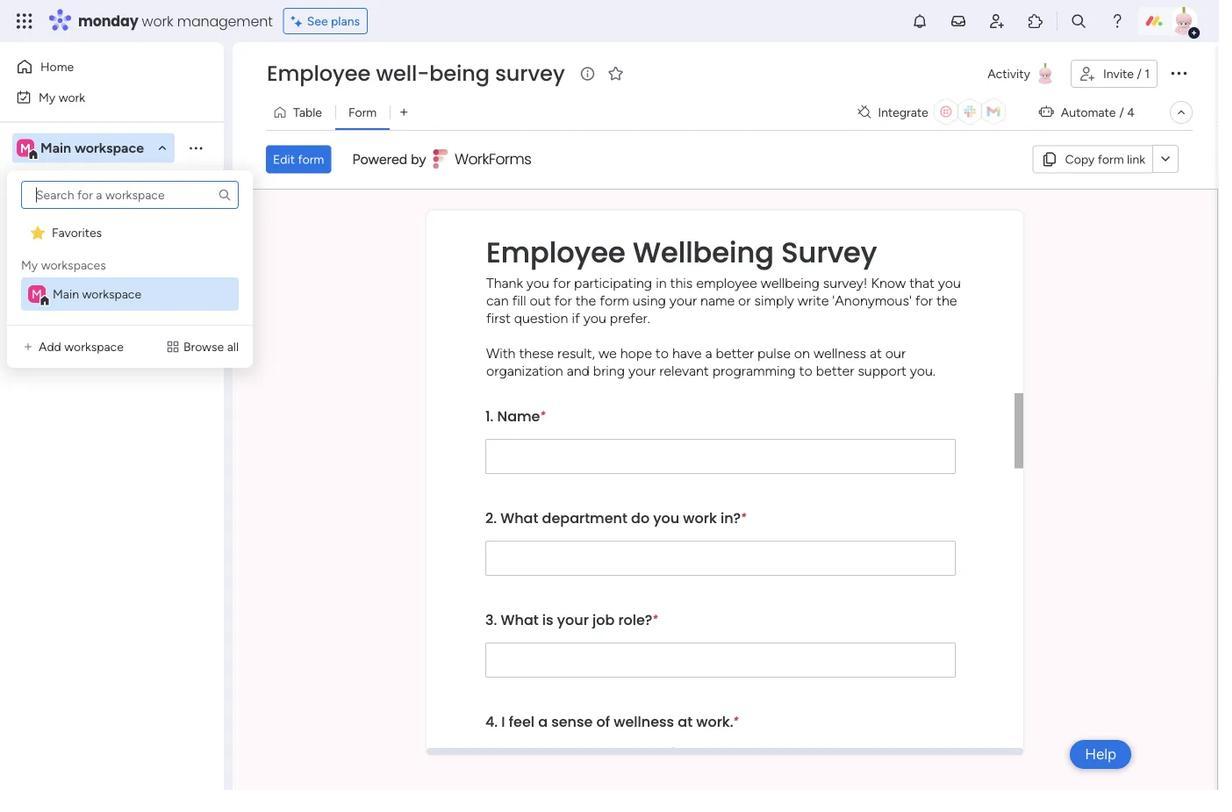 Task type: vqa. For each thing, say whether or not it's contained in the screenshot.
TEXT FIELD at the top right of page
no



Task type: locate. For each thing, give the bounding box(es) containing it.
santa
[[96, 278, 128, 293]]

that
[[910, 274, 935, 291], [624, 743, 653, 763]]

my inside row
[[21, 258, 38, 273]]

workspace selection element
[[17, 137, 147, 160]]

0 vertical spatial that
[[910, 274, 935, 291]]

what right 2.
[[501, 508, 539, 528]]

0 vertical spatial my
[[39, 90, 56, 104]]

work right monday
[[142, 11, 173, 31]]

hope
[[620, 344, 652, 361]]

1 horizontal spatial employee
[[267, 59, 371, 88]]

* inside 1. name *
[[540, 409, 546, 421]]

employee well-being survey
[[267, 59, 565, 88], [41, 248, 195, 263]]

1 vertical spatial main workspace
[[53, 287, 141, 302]]

/ inside button
[[1137, 66, 1142, 81]]

option
[[0, 210, 224, 213]]

0 vertical spatial workspace
[[75, 140, 144, 156]]

the inside group
[[543, 743, 566, 763]]

main down my work on the left top of page
[[40, 140, 71, 156]]

0 vertical spatial a
[[705, 344, 713, 361]]

employee well-being survey up add view image at the left
[[267, 59, 565, 88]]

0 vertical spatial workspace image
[[17, 138, 34, 158]]

1 vertical spatial wellness
[[614, 711, 674, 731]]

0 horizontal spatial survey
[[159, 248, 195, 263]]

choose
[[486, 743, 539, 763]]

* inside 4. i feel a sense of wellness at work. *
[[734, 714, 739, 727]]

form inside 'edit form' button
[[298, 152, 324, 167]]

service icon image left the browse
[[166, 340, 180, 354]]

workspace image inside main workspace element
[[28, 285, 46, 303]]

what department do you work in? element
[[486, 508, 741, 528]]

0 horizontal spatial at
[[678, 711, 693, 731]]

my work
[[39, 90, 85, 104]]

what for 3.
[[501, 610, 539, 629]]

/ left the 4
[[1120, 105, 1125, 120]]

group containing 4. i feel a sense of wellness at work.
[[486, 699, 956, 790]]

my workspaces row
[[21, 249, 106, 274]]

show board description image
[[578, 65, 599, 83]]

automate
[[1061, 105, 1116, 120]]

employee inside form form
[[486, 233, 626, 272]]

Search for content search field
[[21, 181, 239, 209]]

1 horizontal spatial at
[[870, 344, 882, 361]]

workspace inside workspace selection 'element'
[[75, 140, 144, 156]]

1 vertical spatial work
[[59, 90, 85, 104]]

employee well-being survey inside list box
[[41, 248, 195, 263]]

these
[[519, 344, 554, 361]]

for
[[553, 274, 571, 291], [555, 292, 572, 308], [916, 292, 933, 308]]

your down hope
[[629, 362, 656, 379]]

being
[[430, 59, 490, 88], [125, 248, 156, 263]]

1 vertical spatial /
[[1120, 105, 1125, 120]]

work down home
[[59, 90, 85, 104]]

ruby anderson image
[[1170, 7, 1199, 35]]

add workspace
[[39, 339, 124, 354]]

2 horizontal spatial form
[[1098, 152, 1124, 167]]

at
[[870, 344, 882, 361], [678, 711, 693, 731]]

0 horizontal spatial being
[[125, 248, 156, 263]]

help image
[[1109, 12, 1127, 30]]

None search field
[[21, 181, 239, 209]]

a inside group
[[538, 711, 548, 731]]

what inside 2. what department do you work in? group
[[501, 508, 539, 528]]

1 horizontal spatial survey
[[495, 59, 565, 88]]

1 horizontal spatial /
[[1137, 66, 1142, 81]]

employee well-being survey up santa
[[41, 248, 195, 263]]

my workspaces
[[21, 258, 106, 273]]

wellness up choose the answer that reflects best your thoughts
[[614, 711, 674, 731]]

main workspace down workspaces
[[53, 287, 141, 302]]

0 vertical spatial work
[[142, 11, 173, 31]]

add view image
[[401, 106, 408, 119]]

a inside with these result, we hope to have a better pulse on wellness at our organization and bring your relevant programming to better support you.
[[705, 344, 713, 361]]

m for workspace selection 'element'
[[20, 140, 31, 155]]

if
[[572, 309, 580, 326]]

workspace up search in workspace 'field'
[[75, 140, 144, 156]]

autopilot image
[[1039, 100, 1054, 123]]

work for monday
[[142, 11, 173, 31]]

your right is
[[557, 610, 589, 629]]

service icon image inside browse all button
[[166, 340, 180, 354]]

1 vertical spatial well-
[[99, 248, 125, 263]]

0 vertical spatial main
[[40, 140, 71, 156]]

you up out
[[527, 274, 550, 291]]

better left support
[[816, 362, 855, 379]]

0 vertical spatial employee well-being survey
[[267, 59, 565, 88]]

to down on at the top right of page
[[800, 362, 813, 379]]

main inside workspace selection 'element'
[[40, 140, 71, 156]]

integrate
[[878, 105, 929, 120]]

0 horizontal spatial to
[[656, 344, 669, 361]]

fill
[[512, 292, 526, 308]]

my for my workspaces
[[21, 258, 38, 273]]

form
[[349, 105, 377, 120]]

at up support
[[870, 344, 882, 361]]

form inside copy form link button
[[1098, 152, 1124, 167]]

0 horizontal spatial form
[[298, 152, 324, 167]]

at inside group
[[678, 711, 693, 731]]

1 horizontal spatial better
[[816, 362, 855, 379]]

form inside thank you for participating in this employee wellbeing survey! know that you can fill out for the form using your name or simply write 'anonymous' for the first question if you prefer.
[[600, 292, 629, 308]]

1 vertical spatial workspace
[[82, 287, 141, 302]]

group
[[486, 699, 956, 790]]

2 service icon image from the left
[[166, 340, 180, 354]]

3. what is your job role? *
[[486, 610, 658, 629]]

1 horizontal spatial a
[[705, 344, 713, 361]]

better up programming
[[716, 344, 754, 361]]

service icon image inside "add workspace" button
[[21, 340, 35, 354]]

what inside 3. what is your job role? group
[[501, 610, 539, 629]]

automate / 4
[[1061, 105, 1135, 120]]

department
[[542, 508, 628, 528]]

survey left show board description icon
[[495, 59, 565, 88]]

work for my
[[59, 90, 85, 104]]

1 vertical spatial what
[[501, 610, 539, 629]]

main workspace up search in workspace 'field'
[[40, 140, 144, 156]]

simply
[[755, 292, 795, 308]]

workspace inside main workspace element
[[82, 287, 141, 302]]

1 vertical spatial m
[[32, 287, 42, 302]]

that down 4. i feel a sense of wellness at work. * at the bottom of the page
[[624, 743, 653, 763]]

that right know
[[910, 274, 935, 291]]

service icon image
[[21, 340, 35, 354], [166, 340, 180, 354]]

employee wellbeing survey
[[486, 233, 878, 272]]

my
[[39, 90, 56, 104], [21, 258, 38, 273]]

at left work.
[[678, 711, 693, 731]]

activity button
[[981, 60, 1064, 88]]

your inside group
[[557, 610, 589, 629]]

add
[[39, 339, 61, 354]]

apps image
[[1027, 12, 1045, 30]]

0 vertical spatial /
[[1137, 66, 1142, 81]]

employee up out
[[486, 233, 626, 272]]

workspace image inside workspace selection 'element'
[[17, 138, 34, 158]]

service icon image left add
[[21, 340, 35, 354]]

1 what from the top
[[501, 508, 539, 528]]

the
[[576, 292, 596, 308], [937, 292, 958, 308], [543, 743, 566, 763]]

0 horizontal spatial employee well-being survey
[[41, 248, 195, 263]]

🎁 secret santa
[[41, 278, 128, 293]]

1 vertical spatial employee well-being survey
[[41, 248, 195, 263]]

2. what department do you work in? group
[[486, 495, 956, 597]]

*
[[540, 409, 546, 421], [741, 510, 746, 523], [653, 612, 658, 625], [734, 714, 739, 727]]

* inside 2. what department do you work in? *
[[741, 510, 746, 523]]

prefer.
[[610, 309, 650, 326]]

a right the have
[[705, 344, 713, 361]]

0 horizontal spatial well-
[[99, 248, 125, 263]]

main workspace for the workspace image inside the main workspace element
[[53, 287, 141, 302]]

wellness right on at the top right of page
[[814, 344, 867, 361]]

1 horizontal spatial my
[[39, 90, 56, 104]]

organization
[[486, 362, 563, 379]]

of
[[597, 711, 610, 731]]

0 horizontal spatial my
[[21, 258, 38, 273]]

1 vertical spatial a
[[538, 711, 548, 731]]

workspace options image
[[187, 139, 205, 157]]

workspace right add
[[64, 339, 124, 354]]

1 vertical spatial better
[[816, 362, 855, 379]]

powered
[[352, 151, 408, 168]]

what left is
[[501, 610, 539, 629]]

workspace image
[[17, 138, 34, 158], [28, 285, 46, 303]]

0 vertical spatial well-
[[376, 59, 430, 88]]

workspaces
[[41, 258, 106, 273]]

add to favorites image
[[607, 65, 625, 82]]

0 vertical spatial wellness
[[814, 344, 867, 361]]

1 vertical spatial workspace image
[[28, 285, 46, 303]]

1 horizontal spatial m
[[32, 287, 42, 302]]

1 service icon image from the left
[[21, 340, 35, 354]]

2 vertical spatial workspace
[[64, 339, 124, 354]]

0 horizontal spatial m
[[20, 140, 31, 155]]

question
[[514, 309, 569, 326]]

0 vertical spatial main workspace
[[40, 140, 144, 156]]

0 horizontal spatial service icon image
[[21, 340, 35, 354]]

2 horizontal spatial work
[[683, 508, 717, 528]]

a right feel
[[538, 711, 548, 731]]

management
[[177, 11, 273, 31]]

options image
[[1169, 62, 1190, 83]]

/
[[1137, 66, 1142, 81], [1120, 105, 1125, 120]]

1 vertical spatial at
[[678, 711, 693, 731]]

1 vertical spatial my
[[21, 258, 38, 273]]

best
[[711, 743, 742, 763]]

work inside button
[[59, 90, 85, 104]]

workspace image up v2 star 2 image
[[17, 138, 34, 158]]

2 what from the top
[[501, 610, 539, 629]]

form left link
[[1098, 152, 1124, 167]]

collapse board header image
[[1175, 105, 1189, 119]]

well- up add view image at the left
[[376, 59, 430, 88]]

list box
[[18, 181, 242, 311], [0, 207, 224, 537]]

3. what is your job role? group
[[486, 597, 956, 699]]

2 horizontal spatial the
[[937, 292, 958, 308]]

inbox image
[[950, 12, 968, 30]]

work
[[142, 11, 173, 31], [59, 90, 85, 104], [683, 508, 717, 528]]

workspace down workspaces
[[82, 287, 141, 302]]

main workspace inside workspace selection 'element'
[[40, 140, 144, 156]]

select product image
[[16, 12, 33, 30]]

0 vertical spatial m
[[20, 140, 31, 155]]

form for edit
[[298, 152, 324, 167]]

* up best
[[734, 714, 739, 727]]

service icon image for browse all
[[166, 340, 180, 354]]

link
[[1128, 152, 1146, 167]]

0 vertical spatial being
[[430, 59, 490, 88]]

1 horizontal spatial that
[[910, 274, 935, 291]]

main for workspace selection 'element'
[[40, 140, 71, 156]]

1 horizontal spatial form
[[600, 292, 629, 308]]

my for my work
[[39, 90, 56, 104]]

our
[[886, 344, 906, 361]]

the up if
[[576, 292, 596, 308]]

1 horizontal spatial work
[[142, 11, 173, 31]]

m for main workspace element
[[32, 287, 42, 302]]

survey up main workspace element
[[159, 248, 195, 263]]

1 horizontal spatial service icon image
[[166, 340, 180, 354]]

2 horizontal spatial employee
[[486, 233, 626, 272]]

1 vertical spatial survey
[[159, 248, 195, 263]]

in?
[[721, 508, 741, 528]]

/ left 1
[[1137, 66, 1142, 81]]

2.
[[486, 508, 497, 528]]

1 horizontal spatial wellness
[[814, 344, 867, 361]]

* down organization
[[540, 409, 546, 421]]

employee up table
[[267, 59, 371, 88]]

* up 2. what department do you work in? field
[[741, 510, 746, 523]]

better
[[716, 344, 754, 361], [816, 362, 855, 379]]

home
[[40, 59, 74, 74]]

main
[[40, 140, 71, 156], [53, 287, 79, 302]]

main inside main workspace element
[[53, 287, 79, 302]]

form down participating
[[600, 292, 629, 308]]

0 vertical spatial better
[[716, 344, 754, 361]]

0 horizontal spatial /
[[1120, 105, 1125, 120]]

1 vertical spatial main
[[53, 287, 79, 302]]

2 vertical spatial work
[[683, 508, 717, 528]]

you right the do
[[654, 508, 680, 528]]

main workspace
[[40, 140, 144, 156], [53, 287, 141, 302]]

workspace image left secret
[[28, 285, 46, 303]]

public board image
[[18, 247, 35, 264]]

main down my workspaces on the top left of the page
[[53, 287, 79, 302]]

the down sense
[[543, 743, 566, 763]]

0 horizontal spatial employee
[[41, 248, 96, 263]]

and
[[567, 362, 590, 379]]

0 horizontal spatial that
[[624, 743, 653, 763]]

activity
[[988, 66, 1031, 81]]

0 horizontal spatial wellness
[[614, 711, 674, 731]]

notifications image
[[911, 12, 929, 30]]

to left the have
[[656, 344, 669, 361]]

work.
[[697, 711, 734, 731]]

form right edit
[[298, 152, 324, 167]]

Employee well-being survey field
[[263, 59, 570, 88]]

1 horizontal spatial to
[[800, 362, 813, 379]]

survey
[[495, 59, 565, 88], [159, 248, 195, 263]]

1 horizontal spatial employee well-being survey
[[267, 59, 565, 88]]

workspace
[[75, 140, 144, 156], [82, 287, 141, 302], [64, 339, 124, 354]]

m inside workspace selection 'element'
[[20, 140, 31, 155]]

tree grid
[[21, 216, 239, 311]]

0 horizontal spatial a
[[538, 711, 548, 731]]

thoughts
[[780, 743, 843, 763]]

invite members image
[[989, 12, 1006, 30]]

my work button
[[11, 83, 189, 111]]

employee down favorites
[[41, 248, 96, 263]]

a
[[705, 344, 713, 361], [538, 711, 548, 731]]

workspace image for main workspace element
[[28, 285, 46, 303]]

well- up santa
[[99, 248, 125, 263]]

wellness
[[814, 344, 867, 361], [614, 711, 674, 731]]

1. name *
[[486, 406, 546, 426]]

my inside button
[[39, 90, 56, 104]]

0 horizontal spatial the
[[543, 743, 566, 763]]

your right best
[[746, 743, 776, 763]]

main for main workspace element
[[53, 287, 79, 302]]

0 vertical spatial what
[[501, 508, 539, 528]]

wellness inside with these result, we hope to have a better pulse on wellness at our organization and bring your relevant programming to better support you.
[[814, 344, 867, 361]]

my down home
[[39, 90, 56, 104]]

Search in workspace field
[[37, 176, 147, 196]]

1 vertical spatial that
[[624, 743, 653, 763]]

reflects
[[656, 743, 708, 763]]

that inside group
[[624, 743, 653, 763]]

* right job
[[653, 612, 658, 625]]

my up public board icon at top left
[[21, 258, 38, 273]]

0 horizontal spatial work
[[59, 90, 85, 104]]

the right 'anonymous'
[[937, 292, 958, 308]]

your down this
[[670, 292, 697, 308]]

work left in?
[[683, 508, 717, 528]]

1 horizontal spatial the
[[576, 292, 596, 308]]

0 vertical spatial at
[[870, 344, 882, 361]]

form
[[1098, 152, 1124, 167], [298, 152, 324, 167], [600, 292, 629, 308]]



Task type: describe. For each thing, give the bounding box(es) containing it.
in
[[656, 274, 667, 291]]

form form
[[233, 189, 1218, 790]]

list box containing favorites
[[18, 181, 242, 311]]

with
[[486, 344, 516, 361]]

your inside with these result, we hope to have a better pulse on wellness at our organization and bring your relevant programming to better support you.
[[629, 362, 656, 379]]

work inside group
[[683, 508, 717, 528]]

well- inside list box
[[99, 248, 125, 263]]

1 vertical spatial being
[[125, 248, 156, 263]]

what is your job role? element
[[486, 610, 653, 629]]

workspace for main workspace element
[[82, 287, 141, 302]]

pulse
[[758, 344, 791, 361]]

see
[[307, 14, 328, 29]]

3. What is your job role? field
[[486, 643, 956, 678]]

form for copy
[[1098, 152, 1124, 167]]

monday
[[78, 11, 138, 31]]

have
[[673, 344, 702, 361]]

thank
[[486, 274, 523, 291]]

public board image
[[18, 277, 35, 294]]

answer
[[570, 743, 620, 763]]

table button
[[266, 98, 335, 126]]

browse all button
[[159, 333, 246, 361]]

copy
[[1066, 152, 1095, 167]]

sense
[[552, 711, 593, 731]]

main workspace for the workspace image in workspace selection 'element'
[[40, 140, 144, 156]]

wellbeing
[[761, 274, 820, 291]]

for right 'anonymous'
[[916, 292, 933, 308]]

all
[[227, 339, 239, 354]]

form button
[[335, 98, 390, 126]]

employee inside list box
[[41, 248, 96, 263]]

2. what department do you work in? *
[[486, 508, 746, 528]]

choose the answer that reflects best your thoughts element
[[486, 743, 956, 763]]

what for 2.
[[501, 508, 539, 528]]

secret
[[57, 278, 93, 293]]

dapulse integrations image
[[858, 106, 871, 119]]

1 horizontal spatial well-
[[376, 59, 430, 88]]

/ for 1
[[1137, 66, 1142, 81]]

4
[[1128, 105, 1135, 120]]

'anonymous'
[[833, 292, 912, 308]]

i
[[502, 711, 505, 731]]

workforms logo image
[[433, 145, 533, 173]]

plans
[[331, 14, 360, 29]]

0 vertical spatial survey
[[495, 59, 565, 88]]

that inside thank you for participating in this employee wellbeing survey! know that you can fill out for the form using your name or simply write 'anonymous' for the first question if you prefer.
[[910, 274, 935, 291]]

copy form link
[[1066, 152, 1146, 167]]

your inside thank you for participating in this employee wellbeing survey! know that you can fill out for the form using your name or simply write 'anonymous' for the first question if you prefer.
[[670, 292, 697, 308]]

main workspace element
[[21, 277, 239, 311]]

job
[[593, 610, 615, 629]]

at inside with these result, we hope to have a better pulse on wellness at our organization and bring your relevant programming to better support you.
[[870, 344, 882, 361]]

name
[[498, 406, 540, 426]]

with these result, we hope to have a better pulse on wellness at our organization and bring your relevant programming to better support you.
[[486, 344, 936, 379]]

board
[[68, 218, 101, 233]]

search image
[[218, 188, 232, 202]]

1. name group
[[486, 393, 956, 495]]

workspace inside "add workspace" button
[[64, 339, 124, 354]]

name
[[701, 292, 735, 308]]

survey!
[[823, 274, 868, 291]]

write
[[798, 292, 829, 308]]

monday work management
[[78, 11, 273, 31]]

can
[[486, 292, 509, 308]]

0 vertical spatial to
[[656, 344, 669, 361]]

list box containing first board
[[0, 207, 224, 537]]

first
[[486, 309, 511, 326]]

for up if
[[555, 292, 572, 308]]

you.
[[910, 362, 936, 379]]

you inside group
[[654, 508, 680, 528]]

edit form
[[273, 152, 324, 167]]

help button
[[1071, 740, 1132, 769]]

on
[[795, 344, 810, 361]]

survey
[[782, 233, 878, 272]]

relevant
[[660, 362, 709, 379]]

for up the question
[[553, 274, 571, 291]]

wellness inside group
[[614, 711, 674, 731]]

1 horizontal spatial being
[[430, 59, 490, 88]]

invite
[[1104, 66, 1134, 81]]

service icon image for add workspace
[[21, 340, 35, 354]]

or
[[739, 292, 751, 308]]

1
[[1145, 66, 1150, 81]]

favorites element
[[21, 216, 239, 249]]

🎁
[[41, 278, 54, 293]]

see plans
[[307, 14, 360, 29]]

v2 star 2 image
[[31, 224, 45, 241]]

i feel a sense of wellness at work. element
[[486, 711, 734, 731]]

you right if
[[584, 309, 607, 326]]

add workspace button
[[14, 333, 131, 361]]

know
[[872, 274, 906, 291]]

2. What department do you work in? field
[[486, 541, 956, 576]]

name element
[[486, 406, 540, 426]]

1 vertical spatial to
[[800, 362, 813, 379]]

1. Name field
[[486, 439, 956, 474]]

workspace image for workspace selection 'element'
[[17, 138, 34, 158]]

/ for 4
[[1120, 105, 1125, 120]]

feel
[[509, 711, 535, 731]]

help
[[1085, 745, 1117, 763]]

* inside 3. what is your job role? *
[[653, 612, 658, 625]]

programming
[[713, 362, 796, 379]]

favorites
[[52, 225, 102, 240]]

is
[[543, 610, 554, 629]]

copy form link button
[[1033, 145, 1153, 173]]

first
[[41, 218, 65, 233]]

invite / 1 button
[[1071, 60, 1158, 88]]

you right know
[[939, 274, 961, 291]]

home button
[[11, 53, 189, 81]]

role?
[[619, 610, 653, 629]]

3.
[[486, 610, 497, 629]]

we
[[599, 344, 617, 361]]

participating
[[574, 274, 653, 291]]

1.
[[486, 406, 494, 426]]

employee
[[697, 274, 757, 291]]

see plans button
[[283, 8, 368, 34]]

tree grid containing favorites
[[21, 216, 239, 311]]

powered by
[[352, 151, 426, 168]]

by
[[411, 151, 426, 168]]

bring
[[593, 362, 625, 379]]

this
[[670, 274, 693, 291]]

4.
[[486, 711, 498, 731]]

invite / 1
[[1104, 66, 1150, 81]]

4. i feel a sense of wellness at work. *
[[486, 711, 739, 731]]

using
[[633, 292, 666, 308]]

first board
[[41, 218, 101, 233]]

thank you for participating in this employee wellbeing survey! know that you can fill out for the form using your name or simply write 'anonymous' for the first question if you prefer.
[[486, 274, 961, 326]]

workspace for workspace selection 'element'
[[75, 140, 144, 156]]

browse all
[[183, 339, 239, 354]]

search everything image
[[1070, 12, 1088, 30]]

0 horizontal spatial better
[[716, 344, 754, 361]]

out
[[530, 292, 551, 308]]

table
[[293, 105, 322, 120]]



